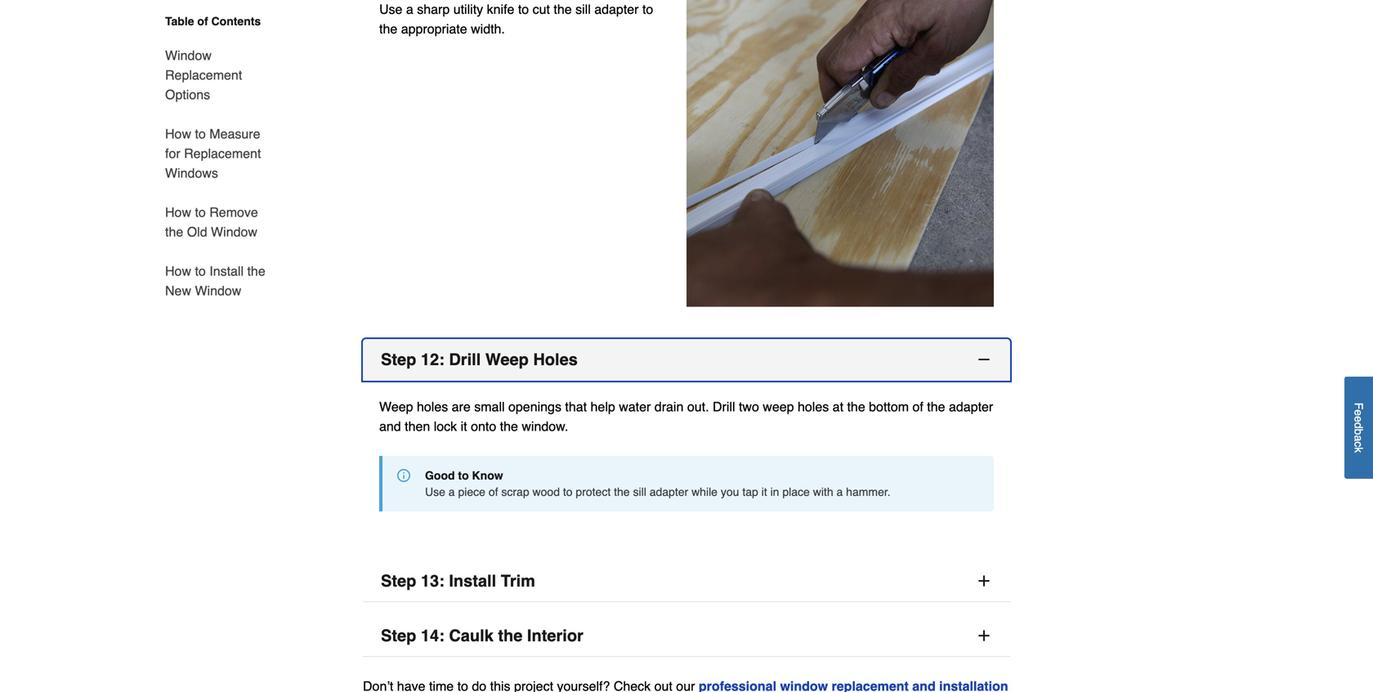Task type: vqa. For each thing, say whether or not it's contained in the screenshot.
Options
yes



Task type: locate. For each thing, give the bounding box(es) containing it.
a up k
[[1353, 435, 1366, 442]]

install right 13:
[[449, 572, 496, 591]]

adapter
[[595, 1, 639, 17], [949, 400, 993, 415], [650, 486, 688, 499]]

1 horizontal spatial of
[[489, 486, 498, 499]]

window replacement options link
[[165, 36, 268, 114]]

2 vertical spatial how
[[165, 264, 191, 279]]

of inside good to know use a piece of scrap wood to protect the sill adapter while you tap it in place with a hammer.
[[489, 486, 498, 499]]

3 how from the top
[[165, 264, 191, 279]]

window inside how to install the new window
[[195, 283, 241, 298]]

1 step from the top
[[381, 350, 416, 369]]

install inside button
[[449, 572, 496, 591]]

it right lock
[[461, 419, 467, 434]]

small
[[474, 400, 505, 415]]

the inside how to remove the old window
[[165, 224, 183, 240]]

0 horizontal spatial adapter
[[595, 1, 639, 17]]

of right table
[[197, 15, 208, 28]]

window
[[165, 48, 212, 63], [211, 224, 257, 240], [195, 283, 241, 298]]

water
[[619, 400, 651, 415]]

how inside how to measure for replacement windows
[[165, 126, 191, 141]]

step inside button
[[381, 350, 416, 369]]

the inside how to install the new window
[[247, 264, 265, 279]]

cut
[[533, 1, 550, 17]]

new
[[165, 283, 191, 298]]

caulk
[[449, 627, 494, 646]]

holes up lock
[[417, 400, 448, 415]]

e
[[1353, 410, 1366, 416], [1353, 416, 1366, 423]]

window inside window replacement options
[[165, 48, 212, 63]]

0 vertical spatial install
[[209, 264, 244, 279]]

window for remove
[[211, 224, 257, 240]]

1 vertical spatial window
[[211, 224, 257, 240]]

2 vertical spatial window
[[195, 283, 241, 298]]

and
[[379, 419, 401, 434]]

to inside how to measure for replacement windows
[[195, 126, 206, 141]]

use inside good to know use a piece of scrap wood to protect the sill adapter while you tap it in place with a hammer.
[[425, 486, 445, 499]]

d
[[1353, 423, 1366, 429]]

window right new
[[195, 283, 241, 298]]

know
[[472, 469, 503, 482]]

step left 13:
[[381, 572, 416, 591]]

the left old on the left of the page
[[165, 224, 183, 240]]

to
[[518, 1, 529, 17], [643, 1, 653, 17], [195, 126, 206, 141], [195, 205, 206, 220], [195, 264, 206, 279], [458, 469, 469, 482], [563, 486, 573, 499]]

1 horizontal spatial drill
[[713, 400, 735, 415]]

weep left holes
[[485, 350, 529, 369]]

drill right 12:
[[449, 350, 481, 369]]

measure
[[209, 126, 260, 141]]

1 horizontal spatial sill
[[633, 486, 647, 499]]

at
[[833, 400, 844, 415]]

it inside weep holes are small openings that help water drain out. drill two weep holes at the bottom of the adapter and then lock it onto the window.
[[461, 419, 467, 434]]

of
[[197, 15, 208, 28], [913, 400, 924, 415], [489, 486, 498, 499]]

lock
[[434, 419, 457, 434]]

the right the onto
[[500, 419, 518, 434]]

adapter down minus image
[[949, 400, 993, 415]]

2 vertical spatial of
[[489, 486, 498, 499]]

windows
[[165, 166, 218, 181]]

1 horizontal spatial install
[[449, 572, 496, 591]]

options
[[165, 87, 210, 102]]

step left 14:
[[381, 627, 416, 646]]

weep up 'and'
[[379, 400, 413, 415]]

1 vertical spatial how
[[165, 205, 191, 220]]

0 horizontal spatial of
[[197, 15, 208, 28]]

0 horizontal spatial drill
[[449, 350, 481, 369]]

plus image
[[976, 573, 992, 590]]

install inside how to install the new window
[[209, 264, 244, 279]]

remove
[[209, 205, 258, 220]]

2 how from the top
[[165, 205, 191, 220]]

1 vertical spatial sill
[[633, 486, 647, 499]]

drill
[[449, 350, 481, 369], [713, 400, 735, 415]]

how to measure for replacement windows link
[[165, 114, 268, 193]]

a inside button
[[1353, 435, 1366, 442]]

0 vertical spatial window
[[165, 48, 212, 63]]

weep
[[485, 350, 529, 369], [379, 400, 413, 415]]

adapter left while
[[650, 486, 688, 499]]

step 12: drill weep holes
[[381, 350, 578, 369]]

how
[[165, 126, 191, 141], [165, 205, 191, 220], [165, 264, 191, 279]]

the left appropriate
[[379, 21, 398, 36]]

1 vertical spatial install
[[449, 572, 496, 591]]

replacement down measure
[[184, 146, 261, 161]]

install
[[209, 264, 244, 279], [449, 572, 496, 591]]

use
[[379, 1, 403, 17], [425, 486, 445, 499]]

drain
[[655, 400, 684, 415]]

a left sharp
[[406, 1, 413, 17]]

table of contents element
[[146, 13, 268, 301]]

a
[[406, 1, 413, 17], [1353, 435, 1366, 442], [449, 486, 455, 499], [837, 486, 843, 499]]

the right protect on the bottom of page
[[614, 486, 630, 499]]

0 vertical spatial how
[[165, 126, 191, 141]]

0 horizontal spatial install
[[209, 264, 244, 279]]

then
[[405, 419, 430, 434]]

2 horizontal spatial adapter
[[949, 400, 993, 415]]

weep inside button
[[485, 350, 529, 369]]

of down 'know' on the bottom left of page
[[489, 486, 498, 499]]

how up for
[[165, 126, 191, 141]]

step 12: drill weep holes button
[[363, 339, 1010, 381]]

1 horizontal spatial adapter
[[650, 486, 688, 499]]

the down how to remove the old window link
[[247, 264, 265, 279]]

1 horizontal spatial weep
[[485, 350, 529, 369]]

0 vertical spatial replacement
[[165, 67, 242, 83]]

adapter right cut
[[595, 1, 639, 17]]

sill right cut
[[576, 1, 591, 17]]

trim
[[501, 572, 535, 591]]

e up the d
[[1353, 410, 1366, 416]]

openings
[[509, 400, 562, 415]]

bottom
[[869, 400, 909, 415]]

weep holes are small openings that help water drain out. drill two weep holes at the bottom of the adapter and then lock it onto the window.
[[379, 400, 993, 434]]

14:
[[421, 627, 445, 646]]

1 how from the top
[[165, 126, 191, 141]]

piece
[[458, 486, 486, 499]]

adapter inside use a sharp utility knife to cut the sill adapter to the appropriate width.
[[595, 1, 639, 17]]

0 vertical spatial of
[[197, 15, 208, 28]]

sill
[[576, 1, 591, 17], [633, 486, 647, 499]]

1 vertical spatial of
[[913, 400, 924, 415]]

you
[[721, 486, 739, 499]]

2 step from the top
[[381, 572, 416, 591]]

1 horizontal spatial use
[[425, 486, 445, 499]]

1 horizontal spatial it
[[762, 486, 767, 499]]

3 step from the top
[[381, 627, 416, 646]]

sill right protect on the bottom of page
[[633, 486, 647, 499]]

use left sharp
[[379, 1, 403, 17]]

step for step 13: install trim
[[381, 572, 416, 591]]

2 holes from the left
[[798, 400, 829, 415]]

how up new
[[165, 264, 191, 279]]

step
[[381, 350, 416, 369], [381, 572, 416, 591], [381, 627, 416, 646]]

wood
[[533, 486, 560, 499]]

to inside how to remove the old window
[[195, 205, 206, 220]]

window down the remove
[[211, 224, 257, 240]]

use inside use a sharp utility knife to cut the sill adapter to the appropriate width.
[[379, 1, 403, 17]]

use down good on the left bottom of the page
[[425, 486, 445, 499]]

install down how to remove the old window link
[[209, 264, 244, 279]]

f e e d b a c k button
[[1345, 377, 1373, 479]]

the
[[554, 1, 572, 17], [379, 21, 398, 36], [165, 224, 183, 240], [247, 264, 265, 279], [847, 400, 866, 415], [927, 400, 945, 415], [500, 419, 518, 434], [614, 486, 630, 499], [498, 627, 523, 646]]

a right with
[[837, 486, 843, 499]]

drill inside weep holes are small openings that help water drain out. drill two weep holes at the bottom of the adapter and then lock it onto the window.
[[713, 400, 735, 415]]

drill left two
[[713, 400, 735, 415]]

help
[[591, 400, 615, 415]]

window for install
[[195, 283, 241, 298]]

window inside how to remove the old window
[[211, 224, 257, 240]]

window down table
[[165, 48, 212, 63]]

minus image
[[976, 352, 992, 368]]

1 vertical spatial adapter
[[949, 400, 993, 415]]

0 horizontal spatial holes
[[417, 400, 448, 415]]

weep
[[763, 400, 794, 415]]

step left 12:
[[381, 350, 416, 369]]

c
[[1353, 442, 1366, 448]]

0 vertical spatial drill
[[449, 350, 481, 369]]

0 vertical spatial weep
[[485, 350, 529, 369]]

the right caulk
[[498, 627, 523, 646]]

it left in
[[762, 486, 767, 499]]

1 vertical spatial use
[[425, 486, 445, 499]]

holes left the at
[[798, 400, 829, 415]]

replacement up options
[[165, 67, 242, 83]]

sharp
[[417, 1, 450, 17]]

1 vertical spatial it
[[762, 486, 767, 499]]

it
[[461, 419, 467, 434], [762, 486, 767, 499]]

2 horizontal spatial of
[[913, 400, 924, 415]]

of right bottom
[[913, 400, 924, 415]]

how up old on the left of the page
[[165, 205, 191, 220]]

f
[[1353, 403, 1366, 410]]

1 horizontal spatial holes
[[798, 400, 829, 415]]

while
[[692, 486, 718, 499]]

two
[[739, 400, 759, 415]]

1 vertical spatial replacement
[[184, 146, 261, 161]]

it inside good to know use a piece of scrap wood to protect the sill adapter while you tap it in place with a hammer.
[[762, 486, 767, 499]]

2 vertical spatial adapter
[[650, 486, 688, 499]]

step 13: install trim button
[[363, 561, 1010, 603]]

1 vertical spatial drill
[[713, 400, 735, 415]]

a left piece
[[449, 486, 455, 499]]

0 vertical spatial sill
[[576, 1, 591, 17]]

0 vertical spatial adapter
[[595, 1, 639, 17]]

0 vertical spatial use
[[379, 1, 403, 17]]

onto
[[471, 419, 496, 434]]

0 vertical spatial it
[[461, 419, 467, 434]]

1 vertical spatial step
[[381, 572, 416, 591]]

that
[[565, 400, 587, 415]]

0 vertical spatial step
[[381, 350, 416, 369]]

0 horizontal spatial it
[[461, 419, 467, 434]]

1 vertical spatial weep
[[379, 400, 413, 415]]

2 vertical spatial step
[[381, 627, 416, 646]]

0 horizontal spatial sill
[[576, 1, 591, 17]]

are
[[452, 400, 471, 415]]

how for how to measure for replacement windows
[[165, 126, 191, 141]]

in
[[771, 486, 779, 499]]

0 horizontal spatial weep
[[379, 400, 413, 415]]

0 horizontal spatial use
[[379, 1, 403, 17]]

how inside how to remove the old window
[[165, 205, 191, 220]]

e up the b at the bottom
[[1353, 416, 1366, 423]]

how inside how to install the new window
[[165, 264, 191, 279]]

holes
[[417, 400, 448, 415], [798, 400, 829, 415]]

replacement
[[165, 67, 242, 83], [184, 146, 261, 161]]



Task type: describe. For each thing, give the bounding box(es) containing it.
sill inside good to know use a piece of scrap wood to protect the sill adapter while you tap it in place with a hammer.
[[633, 486, 647, 499]]

of inside weep holes are small openings that help water drain out. drill two weep holes at the bottom of the adapter and then lock it onto the window.
[[913, 400, 924, 415]]

drill inside button
[[449, 350, 481, 369]]

1 holes from the left
[[417, 400, 448, 415]]

how to install the new window link
[[165, 252, 268, 301]]

appropriate
[[401, 21, 467, 36]]

a person cutting a sill adapter with a utility knife. image
[[687, 0, 994, 307]]

window replacement options
[[165, 48, 242, 102]]

info image
[[397, 469, 410, 482]]

1 e from the top
[[1353, 410, 1366, 416]]

install for the
[[209, 264, 244, 279]]

a inside use a sharp utility knife to cut the sill adapter to the appropriate width.
[[406, 1, 413, 17]]

to inside how to install the new window
[[195, 264, 206, 279]]

adapter inside weep holes are small openings that help water drain out. drill two weep holes at the bottom of the adapter and then lock it onto the window.
[[949, 400, 993, 415]]

the inside step 14: caulk the interior button
[[498, 627, 523, 646]]

2 e from the top
[[1353, 416, 1366, 423]]

table
[[165, 15, 194, 28]]

holes
[[533, 350, 578, 369]]

k
[[1353, 447, 1366, 453]]

the right bottom
[[927, 400, 945, 415]]

adapter inside good to know use a piece of scrap wood to protect the sill adapter while you tap it in place with a hammer.
[[650, 486, 688, 499]]

b
[[1353, 429, 1366, 435]]

old
[[187, 224, 207, 240]]

window.
[[522, 419, 568, 434]]

how for how to remove the old window
[[165, 205, 191, 220]]

table of contents
[[165, 15, 261, 28]]

tap
[[743, 486, 758, 499]]

step 13: install trim
[[381, 572, 535, 591]]

knife
[[487, 1, 515, 17]]

for
[[165, 146, 180, 161]]

place
[[783, 486, 810, 499]]

good
[[425, 469, 455, 482]]

step 14: caulk the interior button
[[363, 616, 1010, 657]]

sill inside use a sharp utility knife to cut the sill adapter to the appropriate width.
[[576, 1, 591, 17]]

width.
[[471, 21, 505, 36]]

the right cut
[[554, 1, 572, 17]]

good to know use a piece of scrap wood to protect the sill adapter while you tap it in place with a hammer.
[[425, 469, 891, 499]]

step for step 12: drill weep holes
[[381, 350, 416, 369]]

13:
[[421, 572, 445, 591]]

with
[[813, 486, 834, 499]]

12:
[[421, 350, 445, 369]]

how to remove the old window link
[[165, 193, 268, 252]]

interior
[[527, 627, 584, 646]]

the right the at
[[847, 400, 866, 415]]

protect
[[576, 486, 611, 499]]

contents
[[211, 15, 261, 28]]

use a sharp utility knife to cut the sill adapter to the appropriate width.
[[379, 1, 653, 36]]

step for step 14: caulk the interior
[[381, 627, 416, 646]]

hammer.
[[846, 486, 891, 499]]

replacement inside how to measure for replacement windows
[[184, 146, 261, 161]]

step 14: caulk the interior
[[381, 627, 584, 646]]

how to remove the old window
[[165, 205, 258, 240]]

f e e d b a c k
[[1353, 403, 1366, 453]]

out.
[[687, 400, 709, 415]]

utility
[[453, 1, 483, 17]]

plus image
[[976, 628, 992, 644]]

the inside good to know use a piece of scrap wood to protect the sill adapter while you tap it in place with a hammer.
[[614, 486, 630, 499]]

how to measure for replacement windows
[[165, 126, 261, 181]]

scrap
[[501, 486, 529, 499]]

how to install the new window
[[165, 264, 265, 298]]

how for how to install the new window
[[165, 264, 191, 279]]

weep inside weep holes are small openings that help water drain out. drill two weep holes at the bottom of the adapter and then lock it onto the window.
[[379, 400, 413, 415]]

install for trim
[[449, 572, 496, 591]]



